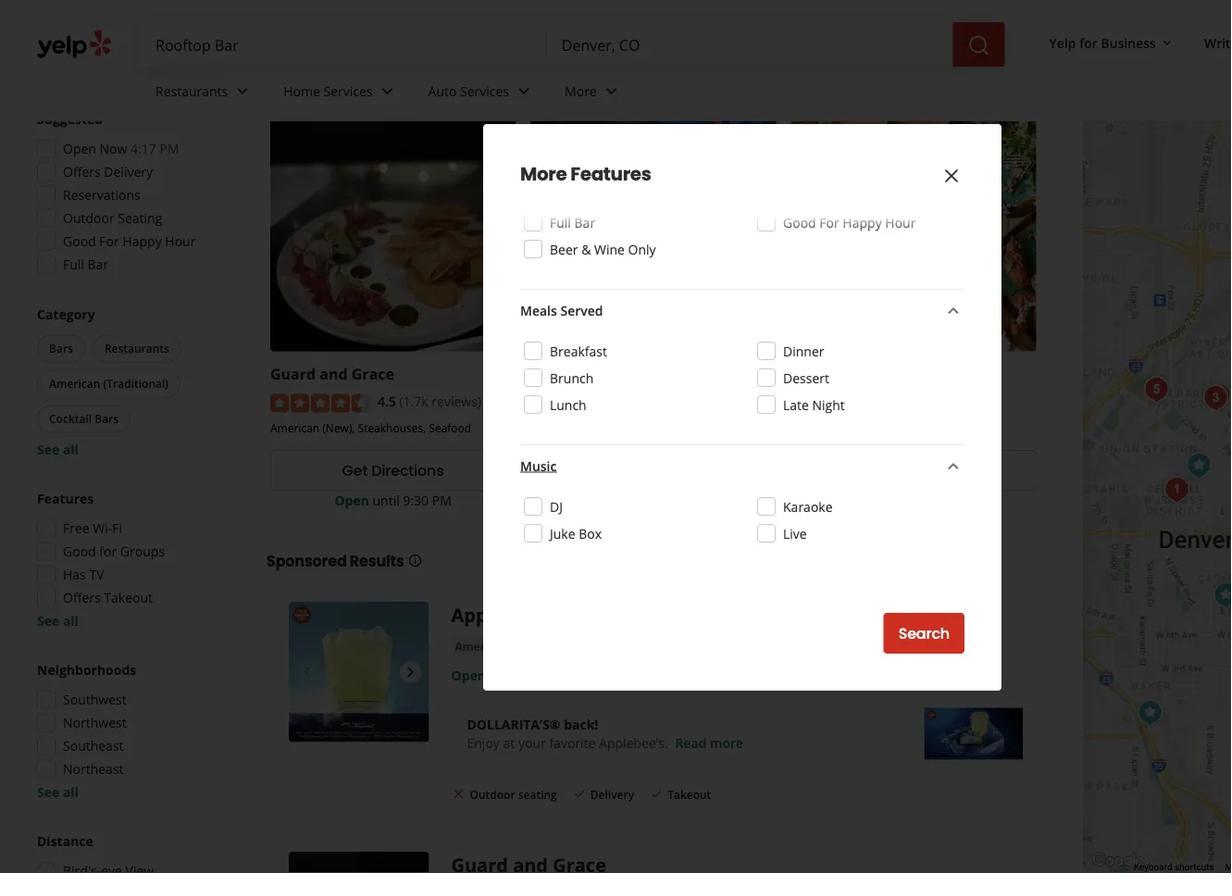 Task type: vqa. For each thing, say whether or not it's contained in the screenshot.
leftmost question
no



Task type: describe. For each thing, give the bounding box(es) containing it.
reckless noodle house link
[[531, 364, 701, 383]]

top
[[267, 14, 308, 45]]

4.5 (1.7k reviews)
[[378, 393, 482, 410]]

1 all from the top
[[63, 441, 79, 458]]

auto
[[428, 82, 457, 100]]

0 horizontal spatial good for happy hour
[[63, 232, 196, 250]]

keyboard shortcuts
[[1134, 862, 1214, 873]]

1 16 chevron right v2 image from the left
[[298, 0, 313, 15]]

music button
[[520, 455, 965, 479]]

0 horizontal spatial full bar
[[63, 256, 108, 273]]

24 chevron down v2 image for meals served
[[943, 299, 965, 322]]

24 chevron down v2 image for more
[[601, 80, 623, 102]]

restaurants button
[[93, 335, 181, 363]]

bars inside button
[[49, 341, 73, 356]]

24 chevron down v2 image for music
[[943, 455, 965, 477]]

write
[[1205, 34, 1232, 51]]

offers delivery
[[63, 163, 153, 181]]

has tv
[[63, 566, 104, 583]]

4:17
[[131, 140, 156, 157]]

$ button
[[41, 47, 87, 75]]

(traditional) inside 'link'
[[511, 639, 580, 654]]

view business link
[[791, 450, 1037, 491]]

auto services
[[428, 82, 509, 100]]

more for more
[[565, 82, 597, 100]]

reckless
[[531, 364, 594, 383]]

business categories element
[[141, 67, 1232, 120]]

southeast
[[63, 737, 124, 755]]

1 see all button from the top
[[37, 441, 79, 458]]

for for good
[[99, 543, 117, 560]]

seafood
[[429, 420, 472, 435]]

only
[[628, 240, 656, 258]]

mcdevitt taco supply
[[791, 364, 950, 383]]

mcdevitt taco supply link
[[791, 364, 950, 383]]

until
[[373, 491, 400, 509]]

distance
[[37, 832, 93, 850]]

rooftop
[[391, 14, 478, 45]]

cocktail bars
[[49, 411, 119, 426]]

noodle
[[598, 364, 651, 383]]

stranahan's colorado whiskey image
[[1132, 694, 1169, 732]]

outdoor seating
[[470, 787, 557, 802]]

wine
[[594, 240, 625, 258]]

sponsored for sponsored
[[512, 62, 579, 80]]

box
[[579, 525, 602, 542]]

+
[[599, 602, 610, 627]]

more for more features
[[520, 161, 567, 187]]

2 16 chevron right v2 image from the left
[[376, 0, 391, 15]]

restaurants for restaurants button
[[105, 341, 169, 356]]

16 checkmark v2 image
[[649, 786, 664, 801]]

meals served
[[520, 301, 603, 319]]

death & co image
[[1198, 380, 1232, 417]]

back!
[[564, 716, 599, 733]]

16 checkmark v2 image
[[572, 786, 587, 801]]

read
[[676, 734, 707, 752]]

view
[[863, 460, 898, 481]]

0 vertical spatial american (traditional)
[[49, 376, 169, 391]]

all for southwest
[[63, 783, 79, 801]]

yelp for business
[[1050, 34, 1156, 51]]

view business
[[863, 460, 965, 481]]

54thirty rooftop image
[[1159, 471, 1196, 508]]

pm for open now 4:17 pm
[[160, 140, 179, 157]]

4.5 star rating image
[[270, 394, 370, 413]]

1 see all from the top
[[37, 441, 79, 458]]

services for auto services
[[460, 82, 509, 100]]

cocktail
[[49, 411, 92, 426]]

at
[[503, 734, 515, 752]]

tv
[[89, 566, 104, 583]]

0 horizontal spatial hour
[[165, 232, 196, 250]]

$$$ button
[[133, 47, 179, 75]]

guard and grace link
[[270, 364, 394, 383]]

0 horizontal spatial full
[[63, 256, 84, 273]]

dollarita's®
[[467, 716, 561, 733]]

9:30
[[403, 491, 429, 509]]

get
[[342, 460, 368, 481]]

whiskey tango foxtrot image
[[1139, 371, 1176, 408]]

features inside the more features dialog
[[571, 161, 651, 187]]

see all button for southwest
[[37, 783, 79, 801]]

see all button for free wi-fi
[[37, 612, 79, 630]]

offers takeout
[[63, 589, 153, 607]]

reckless noodle house
[[531, 364, 701, 383]]

1 vertical spatial american
[[270, 420, 320, 435]]

business inside "button"
[[1101, 34, 1156, 51]]

open for until
[[335, 491, 369, 509]]

group containing neighborhoods
[[31, 661, 230, 801]]

all for free wi-fi
[[63, 612, 79, 630]]

favorite
[[549, 734, 596, 752]]

for inside the more features dialog
[[820, 213, 840, 231]]

bar left near
[[482, 14, 520, 45]]

american (traditional) inside 'link'
[[455, 639, 580, 654]]

4.5
[[378, 393, 396, 410]]

work & class image
[[1201, 378, 1232, 415]]

slideshow element
[[289, 602, 429, 742]]

16 chevron down v2 image
[[1160, 36, 1175, 51]]

more link
[[550, 67, 638, 120]]

search button
[[884, 613, 965, 654]]

featured takeout options
[[267, 58, 505, 84]]

grace
[[352, 364, 394, 383]]

dj
[[550, 498, 563, 515]]

results
[[350, 551, 404, 571]]

home
[[284, 82, 320, 100]]

good for groups
[[63, 543, 165, 560]]

next image
[[400, 661, 422, 683]]

see all for southwest
[[37, 783, 79, 801]]

1 horizontal spatial delivery
[[591, 787, 634, 802]]

restaurants for restaurants link
[[156, 82, 228, 100]]

pm for open until 9:30 pm
[[432, 491, 452, 509]]

group containing suggested
[[31, 110, 230, 279]]

guard and grace
[[270, 364, 394, 383]]

1 vertical spatial american (traditional) button
[[451, 638, 584, 656]]

2 horizontal spatial open
[[451, 667, 486, 684]]

sponsored for sponsored results
[[267, 551, 347, 571]]

juke
[[550, 525, 576, 542]]

now
[[100, 140, 127, 157]]

open now 4:17 pm
[[63, 140, 179, 157]]

mcdevitt
[[791, 364, 858, 383]]

group containing category
[[33, 305, 230, 459]]

good for happy hour inside the more features dialog
[[783, 213, 916, 231]]

applebee's
[[451, 602, 551, 627]]

american inside 'link'
[[455, 639, 508, 654]]

restaurants link
[[141, 67, 269, 120]]

late night
[[783, 396, 845, 413]]

for for yelp
[[1080, 34, 1098, 51]]

beer & wine only
[[550, 240, 656, 258]]

close image
[[941, 165, 963, 187]]

open for now
[[63, 140, 96, 157]]

see for southwest
[[37, 783, 60, 801]]

16 close v2 image
[[451, 786, 466, 801]]

0 horizontal spatial american
[[49, 376, 100, 391]]

house
[[655, 364, 701, 383]]

24 chevron down v2 image for restaurants
[[232, 80, 254, 102]]

cocktail bars button
[[37, 405, 131, 433]]

16 info v2 image
[[582, 64, 597, 78]]

seating
[[518, 787, 557, 802]]

outdoor seating
[[63, 209, 162, 227]]

reservations
[[63, 186, 141, 204]]



Task type: locate. For each thing, give the bounding box(es) containing it.
see all down northeast
[[37, 783, 79, 801]]

0 vertical spatial sponsored
[[512, 62, 579, 80]]

night
[[813, 396, 845, 413]]

more features dialog
[[0, 0, 1232, 873]]

1 vertical spatial american (traditional)
[[455, 639, 580, 654]]

1 vertical spatial for
[[99, 543, 117, 560]]

shortcuts
[[1175, 862, 1214, 873]]

offers
[[63, 163, 101, 181], [63, 589, 101, 607]]

keyboard shortcuts button
[[1134, 861, 1214, 873]]

reckless noodle house image
[[1208, 577, 1232, 614]]

1 horizontal spatial full
[[550, 213, 571, 231]]

24 chevron down v2 image left home
[[232, 80, 254, 102]]

1 horizontal spatial american
[[270, 420, 320, 435]]

outdoor down reservations at the top of page
[[63, 209, 114, 227]]

takeout down tv
[[104, 589, 153, 607]]

restaurants down $$$$
[[156, 82, 228, 100]]

2 see all from the top
[[37, 612, 79, 630]]

0 vertical spatial full
[[550, 213, 571, 231]]

restaurants inside restaurants button
[[105, 341, 169, 356]]

1 horizontal spatial for
[[1080, 34, 1098, 51]]

24 chevron down v2 image right auto services
[[513, 80, 535, 102]]

see down cocktail
[[37, 441, 60, 458]]

bar down outdoor seating
[[88, 256, 108, 273]]

$$
[[104, 54, 117, 69]]

open down suggested
[[63, 140, 96, 157]]

full bar down outdoor seating
[[63, 256, 108, 273]]

for inside "button"
[[1080, 34, 1098, 51]]

see up the neighborhoods
[[37, 612, 60, 630]]

and
[[320, 364, 348, 383]]

see all button down northeast
[[37, 783, 79, 801]]

bars down category
[[49, 341, 73, 356]]

guard
[[270, 364, 316, 383]]

1 vertical spatial business
[[901, 460, 965, 481]]

see all button down cocktail
[[37, 441, 79, 458]]

guard and grace image
[[1181, 447, 1218, 484]]

get directions
[[342, 460, 444, 481]]

pm right 4:17
[[160, 140, 179, 157]]

0 vertical spatial for
[[820, 213, 840, 231]]

american (traditional) down applebee's
[[455, 639, 580, 654]]

american (traditional) button
[[37, 370, 181, 398], [451, 638, 584, 656]]

0 vertical spatial see all
[[37, 441, 79, 458]]

full up beer
[[550, 213, 571, 231]]

1 horizontal spatial for
[[820, 213, 840, 231]]

3 see all from the top
[[37, 783, 79, 801]]

delivery
[[104, 163, 153, 181], [591, 787, 634, 802]]

2 horizontal spatial american
[[455, 639, 508, 654]]

map region
[[986, 54, 1232, 873]]

2 vertical spatial see all
[[37, 783, 79, 801]]

0 horizontal spatial business
[[901, 460, 965, 481]]

1 horizontal spatial sponsored
[[512, 62, 579, 80]]

full inside the more features dialog
[[550, 213, 571, 231]]

$$$
[[147, 54, 166, 69]]

2 offers from the top
[[63, 589, 101, 607]]

16 chevron right v2 image
[[298, 0, 313, 15], [376, 0, 391, 15]]

distance option group
[[31, 832, 230, 873]]

1 horizontal spatial bars
[[95, 411, 119, 426]]

0 horizontal spatial american (traditional)
[[49, 376, 169, 391]]

1 vertical spatial hour
[[165, 232, 196, 250]]

services inside home services link
[[324, 82, 373, 100]]

dollarita's® back! enjoy at your favorite applebee's. read more
[[467, 716, 744, 752]]

get directions link
[[270, 450, 516, 491]]

1 horizontal spatial american (traditional) button
[[451, 638, 584, 656]]

3 see from the top
[[37, 783, 60, 801]]

1 vertical spatial see
[[37, 612, 60, 630]]

northeast
[[63, 760, 124, 778]]

business right view
[[901, 460, 965, 481]]

restaurants right bars button
[[105, 341, 169, 356]]

24 chevron down v2 image inside music "dropdown button"
[[943, 455, 965, 477]]

1 vertical spatial sponsored
[[267, 551, 347, 571]]

neighborhoods
[[37, 661, 136, 679]]

takeout right 16 checkmark v2 image
[[668, 787, 711, 802]]

offers for offers takeout
[[63, 589, 101, 607]]

0 horizontal spatial pm
[[160, 140, 179, 157]]

american up cocktail
[[49, 376, 100, 391]]

2 vertical spatial all
[[63, 783, 79, 801]]

services for home services
[[324, 82, 373, 100]]

1 horizontal spatial full bar
[[550, 213, 596, 231]]

1 vertical spatial delivery
[[591, 787, 634, 802]]

16 chevron right v2 image left the best
[[298, 0, 313, 15]]

0 vertical spatial open
[[63, 140, 96, 157]]

american (new), steakhouses, seafood
[[270, 420, 472, 435]]

0 horizontal spatial takeout
[[104, 589, 153, 607]]

more down 16 info v2 icon on the left
[[565, 82, 597, 100]]

groups
[[120, 543, 165, 560]]

google image
[[1088, 849, 1149, 873]]

1 horizontal spatial 16 chevron right v2 image
[[376, 0, 391, 15]]

full bar inside the more features dialog
[[550, 213, 596, 231]]

None search field
[[141, 22, 1009, 67]]

pm
[[160, 140, 179, 157], [432, 491, 452, 509]]

bars right cocktail
[[95, 411, 119, 426]]

0 horizontal spatial features
[[37, 490, 94, 507]]

american down applebee's
[[455, 639, 508, 654]]

features
[[571, 161, 651, 187], [37, 490, 94, 507]]

keyboard
[[1134, 862, 1173, 873]]

breakfast
[[550, 342, 607, 360]]

see all down has
[[37, 612, 79, 630]]

taco
[[862, 364, 896, 383]]

all down northeast
[[63, 783, 79, 801]]

0 vertical spatial restaurants
[[156, 82, 228, 100]]

1 offers from the top
[[63, 163, 101, 181]]

24 chevron down v2 image
[[376, 80, 399, 102], [601, 80, 623, 102], [943, 299, 965, 322], [943, 455, 965, 477]]

user actions element
[[1035, 26, 1232, 63]]

suggested
[[37, 110, 103, 128]]

american (traditional) up cocktail bars
[[49, 376, 169, 391]]

1 see from the top
[[37, 441, 60, 458]]

delivery down open now 4:17 pm
[[104, 163, 153, 181]]

more up beer
[[520, 161, 567, 187]]

0 vertical spatial see
[[37, 441, 60, 458]]

denver,
[[583, 14, 668, 45]]

takeout for featured
[[353, 58, 429, 84]]

0 vertical spatial business
[[1101, 34, 1156, 51]]

open
[[63, 140, 96, 157], [335, 491, 369, 509], [451, 667, 486, 684]]

0 horizontal spatial open
[[63, 140, 96, 157]]

auto services link
[[413, 67, 550, 120]]

more
[[710, 734, 744, 752]]

full
[[550, 213, 571, 231], [63, 256, 84, 273]]

1 vertical spatial full
[[63, 256, 84, 273]]

0 vertical spatial offers
[[63, 163, 101, 181]]

pm right 9:30 on the left bottom
[[432, 491, 452, 509]]

1 vertical spatial for
[[99, 232, 119, 250]]

0 horizontal spatial 24 chevron down v2 image
[[232, 80, 254, 102]]

for down wi-
[[99, 543, 117, 560]]

1 vertical spatial more
[[520, 161, 567, 187]]

24 chevron down v2 image inside home services link
[[376, 80, 399, 102]]

outdoor right 16 close v2 image
[[470, 787, 515, 802]]

1 vertical spatial features
[[37, 490, 94, 507]]

bars inside button
[[95, 411, 119, 426]]

brunch
[[550, 369, 594, 387]]

0 vertical spatial (traditional)
[[103, 376, 169, 391]]

2 vertical spatial see all button
[[37, 783, 79, 801]]

16 info v2 image
[[408, 553, 423, 568]]

1 horizontal spatial american (traditional)
[[455, 639, 580, 654]]

1 horizontal spatial services
[[460, 82, 509, 100]]

1 horizontal spatial takeout
[[353, 58, 429, 84]]

more inside business categories element
[[565, 82, 597, 100]]

2 see from the top
[[37, 612, 60, 630]]

open down the american (traditional) 'link'
[[451, 667, 486, 684]]

1 vertical spatial good
[[63, 232, 96, 250]]

0 horizontal spatial (traditional)
[[103, 376, 169, 391]]

juke box
[[550, 525, 602, 542]]

offers up reservations at the top of page
[[63, 163, 101, 181]]

good for happy hour
[[783, 213, 916, 231], [63, 232, 196, 250]]

0 horizontal spatial 16 chevron right v2 image
[[298, 0, 313, 15]]

0 vertical spatial full bar
[[550, 213, 596, 231]]

(traditional) down applebee's grill + bar
[[511, 639, 580, 654]]

2 all from the top
[[63, 612, 79, 630]]

southwest
[[63, 691, 127, 708]]

$
[[61, 54, 67, 69]]

good inside the more features dialog
[[783, 213, 816, 231]]

1 vertical spatial see all button
[[37, 612, 79, 630]]

takeout down the best
[[353, 58, 429, 84]]

american (traditional) button up cocktail bars
[[37, 370, 181, 398]]

0 vertical spatial good
[[783, 213, 816, 231]]

(traditional)
[[103, 376, 169, 391], [511, 639, 580, 654]]

$$$$ button
[[179, 47, 226, 75]]

24 chevron down v2 image
[[232, 80, 254, 102], [513, 80, 535, 102]]

24 chevron down v2 image up supply
[[943, 299, 965, 322]]

applebee's grill + bar link
[[451, 602, 647, 627]]

see all down cocktail
[[37, 441, 79, 458]]

group
[[31, 110, 230, 279], [33, 305, 230, 459], [31, 489, 230, 630], [31, 661, 230, 801]]

16 chevron right v2 image left the rooftop
[[376, 0, 391, 15]]

applebee's grill + bar
[[451, 602, 647, 627]]

previous image
[[296, 661, 319, 683]]

see for free wi-fi
[[37, 612, 60, 630]]

bar inside the more features dialog
[[575, 213, 596, 231]]

full up category
[[63, 256, 84, 273]]

for right "yelp"
[[1080, 34, 1098, 51]]

see up distance
[[37, 783, 60, 801]]

2 24 chevron down v2 image from the left
[[513, 80, 535, 102]]

4.2 star rating image
[[531, 394, 631, 413]]

takeout
[[353, 58, 429, 84], [104, 589, 153, 607], [668, 787, 711, 802]]

0 vertical spatial outdoor
[[63, 209, 114, 227]]

0 horizontal spatial sponsored
[[267, 551, 347, 571]]

american (traditional)
[[49, 376, 169, 391], [455, 639, 580, 654]]

1 horizontal spatial outdoor
[[470, 787, 515, 802]]

grill
[[556, 602, 595, 627]]

3 all from the top
[[63, 783, 79, 801]]

outdoor for outdoor seating
[[470, 787, 515, 802]]

0 vertical spatial bars
[[49, 341, 73, 356]]

0 horizontal spatial for
[[99, 232, 119, 250]]

home services link
[[269, 67, 413, 120]]

see all
[[37, 441, 79, 458], [37, 612, 79, 630], [37, 783, 79, 801]]

&
[[582, 240, 591, 258]]

served
[[561, 301, 603, 319]]

sponsored left results at the bottom left of page
[[267, 551, 347, 571]]

1 horizontal spatial business
[[1101, 34, 1156, 51]]

features up wine
[[571, 161, 651, 187]]

offers for offers delivery
[[63, 163, 101, 181]]

bar ac image
[[1158, 470, 1195, 507]]

1 vertical spatial outdoor
[[470, 787, 515, 802]]

24 chevron down v2 image inside more link
[[601, 80, 623, 102]]

home services
[[284, 82, 373, 100]]

0 horizontal spatial bars
[[49, 341, 73, 356]]

1 vertical spatial bars
[[95, 411, 119, 426]]

applebee's.
[[599, 734, 668, 752]]

top 10 best rooftop bar near denver, colorado
[[267, 14, 775, 45]]

takeout for offers
[[104, 589, 153, 607]]

services right the auto
[[460, 82, 509, 100]]

0 horizontal spatial delivery
[[104, 163, 153, 181]]

2 horizontal spatial takeout
[[668, 787, 711, 802]]

0 vertical spatial see all button
[[37, 441, 79, 458]]

write link
[[1197, 26, 1232, 59]]

0 horizontal spatial american (traditional) button
[[37, 370, 181, 398]]

(1.7k
[[400, 393, 428, 410]]

restaurants inside restaurants link
[[156, 82, 228, 100]]

0 vertical spatial american
[[49, 376, 100, 391]]

1 vertical spatial open
[[335, 491, 369, 509]]

1 horizontal spatial 24 chevron down v2 image
[[513, 80, 535, 102]]

more inside dialog
[[520, 161, 567, 187]]

0 vertical spatial american (traditional) button
[[37, 370, 181, 398]]

24 chevron down v2 image left the auto
[[376, 80, 399, 102]]

1 vertical spatial offers
[[63, 589, 101, 607]]

more features
[[520, 161, 651, 187]]

1 horizontal spatial happy
[[843, 213, 882, 231]]

all down offers takeout in the left bottom of the page
[[63, 612, 79, 630]]

(traditional) down restaurants button
[[103, 376, 169, 391]]

2 vertical spatial good
[[63, 543, 96, 560]]

dinner
[[783, 342, 825, 360]]

0 vertical spatial features
[[571, 161, 651, 187]]

bar up the & at left
[[575, 213, 596, 231]]

northwest
[[63, 714, 127, 732]]

1 horizontal spatial (traditional)
[[511, 639, 580, 654]]

full bar
[[550, 213, 596, 231], [63, 256, 108, 273]]

0 horizontal spatial services
[[324, 82, 373, 100]]

1 vertical spatial pm
[[432, 491, 452, 509]]

1 horizontal spatial features
[[571, 161, 651, 187]]

free wi-fi
[[63, 519, 122, 537]]

24 chevron down v2 image for auto services
[[513, 80, 535, 102]]

$$ button
[[87, 47, 133, 75]]

outdoor for outdoor seating
[[63, 209, 114, 227]]

0 horizontal spatial for
[[99, 543, 117, 560]]

happy inside the more features dialog
[[843, 213, 882, 231]]

bar right +
[[615, 602, 647, 627]]

american (traditional) link
[[451, 638, 584, 656]]

features up free on the left of the page
[[37, 490, 94, 507]]

reviews)
[[432, 393, 482, 410]]

1 vertical spatial (traditional)
[[511, 639, 580, 654]]

24 chevron down v2 image down denver,
[[601, 80, 623, 102]]

1 horizontal spatial hour
[[886, 213, 916, 231]]

1 vertical spatial happy
[[123, 232, 162, 250]]

24 chevron down v2 image inside restaurants link
[[232, 80, 254, 102]]

live
[[783, 525, 807, 542]]

24 chevron down v2 image inside auto services link
[[513, 80, 535, 102]]

1 services from the left
[[324, 82, 373, 100]]

fi
[[112, 519, 122, 537]]

services inside auto services link
[[460, 82, 509, 100]]

0 vertical spatial all
[[63, 441, 79, 458]]

full bar up beer
[[550, 213, 596, 231]]

24 chevron down v2 image inside meals served dropdown button
[[943, 299, 965, 322]]

1 vertical spatial full bar
[[63, 256, 108, 273]]

1 horizontal spatial pm
[[432, 491, 452, 509]]

all down cocktail
[[63, 441, 79, 458]]

0 vertical spatial more
[[565, 82, 597, 100]]

24 chevron down v2 image for home services
[[376, 80, 399, 102]]

sponsored down near
[[512, 62, 579, 80]]

24 chevron down v2 image right view
[[943, 455, 965, 477]]

10
[[312, 14, 334, 45]]

lunch
[[550, 396, 587, 413]]

see all button down has
[[37, 612, 79, 630]]

1 vertical spatial restaurants
[[105, 341, 169, 356]]

2 vertical spatial american
[[455, 639, 508, 654]]

see all for free wi-fi
[[37, 612, 79, 630]]

1 vertical spatial good for happy hour
[[63, 232, 196, 250]]

offers down has tv
[[63, 589, 101, 607]]

see all button
[[37, 441, 79, 458], [37, 612, 79, 630], [37, 783, 79, 801]]

$$$$
[[190, 54, 215, 69]]

0 vertical spatial takeout
[[353, 58, 429, 84]]

0 vertical spatial hour
[[886, 213, 916, 231]]

services right home
[[324, 82, 373, 100]]

2 vertical spatial takeout
[[668, 787, 711, 802]]

late
[[783, 396, 809, 413]]

1 24 chevron down v2 image from the left
[[232, 80, 254, 102]]

sponsored results
[[267, 551, 404, 571]]

bars button
[[37, 335, 85, 363]]

1 vertical spatial takeout
[[104, 589, 153, 607]]

open down get
[[335, 491, 369, 509]]

wi-
[[93, 519, 112, 537]]

2 vertical spatial see
[[37, 783, 60, 801]]

0 vertical spatial good for happy hour
[[783, 213, 916, 231]]

0 vertical spatial pm
[[160, 140, 179, 157]]

1 horizontal spatial good for happy hour
[[783, 213, 916, 231]]

enjoy
[[467, 734, 500, 752]]

4.7 star rating image
[[791, 394, 891, 413]]

3 see all button from the top
[[37, 783, 79, 801]]

beer
[[550, 240, 578, 258]]

2 see all button from the top
[[37, 612, 79, 630]]

options
[[432, 58, 505, 84]]

supply
[[900, 364, 950, 383]]

0 vertical spatial delivery
[[104, 163, 153, 181]]

applebee's grill + bar image
[[289, 602, 429, 742]]

business left "16 chevron down v2" icon in the right top of the page
[[1101, 34, 1156, 51]]

hour inside the more features dialog
[[886, 213, 916, 231]]

delivery right 16 checkmark v2 icon
[[591, 787, 634, 802]]

american (traditional) button down applebee's
[[451, 638, 584, 656]]

music
[[520, 457, 557, 475]]

american down 4.5 star rating image
[[270, 420, 320, 435]]

search image
[[968, 34, 990, 57]]

group containing features
[[31, 489, 230, 630]]

2 services from the left
[[460, 82, 509, 100]]



